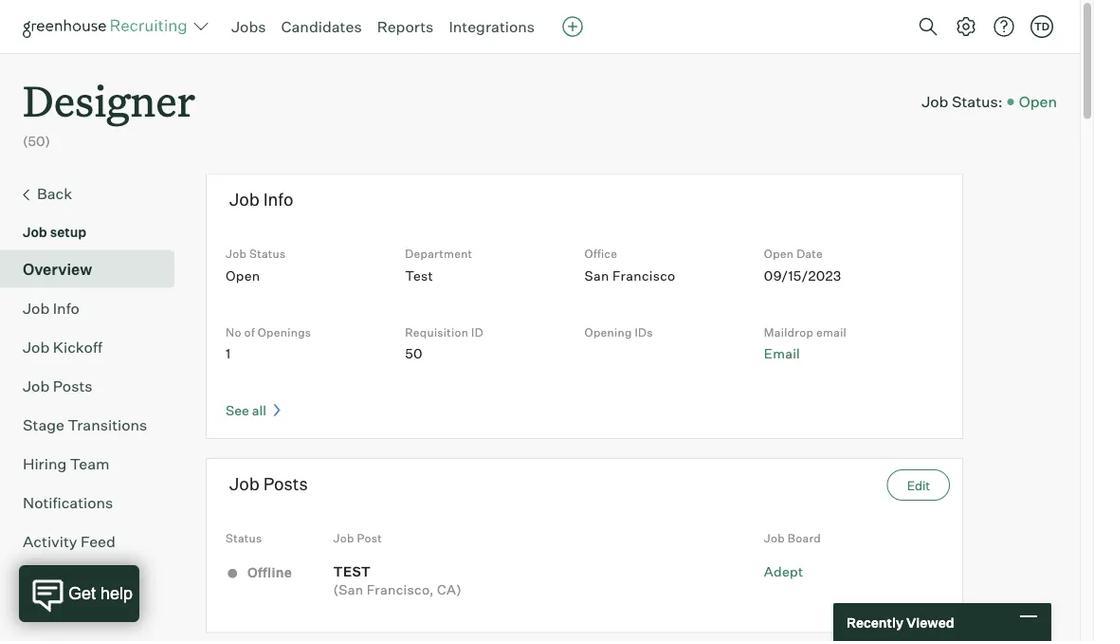 Task type: vqa. For each thing, say whether or not it's contained in the screenshot.
"SOURCE"
no



Task type: describe. For each thing, give the bounding box(es) containing it.
email
[[764, 345, 801, 362]]

1 horizontal spatial job info
[[230, 189, 293, 210]]

notifications
[[23, 493, 113, 512]]

job inside "link"
[[23, 337, 50, 356]]

edit link
[[887, 470, 950, 501]]

candidates
[[281, 17, 362, 36]]

openings
[[258, 325, 311, 339]]

viewed
[[907, 614, 955, 630]]

requisition
[[405, 325, 469, 339]]

job setup
[[23, 224, 86, 240]]

office
[[585, 247, 618, 261]]

job left board
[[764, 531, 785, 545]]

2 vertical spatial open
[[226, 267, 260, 284]]

1
[[226, 345, 231, 362]]

job posts link
[[23, 374, 167, 397]]

job board
[[764, 531, 821, 545]]

td button
[[1031, 15, 1054, 38]]

job down overview
[[23, 298, 50, 317]]

email link
[[764, 345, 801, 362]]

configure image
[[955, 15, 978, 38]]

post
[[357, 531, 382, 545]]

job kickoff
[[23, 337, 102, 356]]

1 vertical spatial open
[[764, 247, 794, 261]]

1 vertical spatial job posts
[[230, 473, 308, 494]]

designer link
[[23, 53, 195, 132]]

(50)
[[23, 133, 50, 150]]

jobs link
[[231, 17, 266, 36]]

san
[[585, 267, 610, 284]]

francisco,
[[367, 581, 434, 598]]

date
[[797, 247, 823, 261]]

department
[[405, 247, 473, 261]]

0 horizontal spatial job posts
[[23, 376, 93, 395]]

job status:
[[922, 92, 1003, 111]]

0 vertical spatial status
[[249, 247, 286, 261]]

job up 'stage'
[[23, 376, 50, 395]]

status:
[[952, 92, 1003, 111]]

back
[[37, 184, 72, 203]]

stage transitions link
[[23, 413, 167, 436]]

td button
[[1027, 11, 1057, 42]]

francisco
[[613, 267, 676, 284]]

test (san francisco, ca)
[[333, 563, 462, 598]]

opening ids
[[585, 325, 653, 339]]

activity feed link
[[23, 530, 167, 553]]

notifications link
[[23, 491, 167, 514]]

open date
[[764, 247, 823, 261]]

job kickoff link
[[23, 335, 167, 358]]

job up the no
[[226, 247, 247, 261]]

0 horizontal spatial posts
[[53, 376, 93, 395]]

hiring
[[23, 454, 67, 473]]

candidates link
[[281, 17, 362, 36]]

no
[[226, 325, 242, 339]]

adept link
[[764, 563, 804, 579]]

see all link
[[226, 402, 281, 418]]

1 vertical spatial posts
[[263, 473, 308, 494]]

2 horizontal spatial open
[[1019, 92, 1057, 111]]

designer (50)
[[23, 72, 195, 150]]

team
[[70, 454, 110, 473]]

hiring team
[[23, 454, 110, 473]]

transitions
[[68, 415, 147, 434]]

test
[[333, 563, 371, 579]]

see
[[226, 402, 249, 418]]

search image
[[917, 15, 940, 38]]

id
[[471, 325, 484, 339]]

(san
[[333, 581, 364, 598]]

stage transitions
[[23, 415, 147, 434]]

job left status:
[[922, 92, 949, 111]]

activity
[[23, 532, 77, 551]]

0 vertical spatial info
[[263, 189, 293, 210]]

of
[[244, 325, 255, 339]]

recently viewed
[[847, 614, 955, 630]]



Task type: locate. For each thing, give the bounding box(es) containing it.
info inside job info link
[[53, 298, 80, 317]]

status up offline
[[226, 531, 262, 545]]

0 horizontal spatial open
[[226, 267, 260, 284]]

job posts down job kickoff
[[23, 376, 93, 395]]

0 vertical spatial job info
[[230, 189, 293, 210]]

job info link
[[23, 297, 167, 319]]

setup
[[50, 224, 86, 240]]

job left setup
[[23, 224, 47, 240]]

stage
[[23, 415, 64, 434]]

job status
[[226, 247, 286, 261]]

reports
[[377, 17, 434, 36]]

opening
[[585, 325, 632, 339]]

posts down all
[[263, 473, 308, 494]]

job left kickoff at left bottom
[[23, 337, 50, 356]]

1 vertical spatial info
[[53, 298, 80, 317]]

offline
[[244, 564, 292, 580]]

activity feed
[[23, 532, 116, 551]]

requisition id
[[405, 325, 484, 339]]

status up the no of openings
[[249, 247, 286, 261]]

0 vertical spatial posts
[[53, 376, 93, 395]]

see all
[[226, 402, 269, 418]]

maildrop
[[764, 325, 814, 339]]

all
[[252, 402, 266, 418]]

overview
[[23, 260, 92, 279]]

td
[[1035, 20, 1050, 33]]

designer
[[23, 72, 195, 128]]

50
[[405, 345, 423, 362]]

no of openings
[[226, 325, 311, 339]]

09/15/2023
[[764, 267, 842, 284]]

recently
[[847, 614, 904, 630]]

edit
[[907, 478, 931, 493]]

0 horizontal spatial info
[[53, 298, 80, 317]]

integrations link
[[449, 17, 535, 36]]

job info up job status
[[230, 189, 293, 210]]

info up job status
[[263, 189, 293, 210]]

ids
[[635, 325, 653, 339]]

kickoff
[[53, 337, 102, 356]]

overview link
[[23, 258, 167, 280]]

1 horizontal spatial info
[[263, 189, 293, 210]]

feed
[[81, 532, 116, 551]]

greenhouse recruiting image
[[23, 15, 193, 38]]

job
[[922, 92, 949, 111], [230, 189, 260, 210], [23, 224, 47, 240], [226, 247, 247, 261], [23, 298, 50, 317], [23, 337, 50, 356], [23, 376, 50, 395], [230, 473, 260, 494], [333, 531, 354, 545], [764, 531, 785, 545]]

posts down kickoff at left bottom
[[53, 376, 93, 395]]

1 vertical spatial status
[[226, 531, 262, 545]]

posts
[[53, 376, 93, 395], [263, 473, 308, 494]]

back link
[[23, 182, 167, 206]]

board
[[788, 531, 821, 545]]

job info down overview
[[23, 298, 80, 317]]

job info inside job info link
[[23, 298, 80, 317]]

job posts
[[23, 376, 93, 395], [230, 473, 308, 494]]

jobs
[[231, 17, 266, 36]]

info
[[263, 189, 293, 210], [53, 298, 80, 317]]

job posts down all
[[230, 473, 308, 494]]

1 horizontal spatial posts
[[263, 473, 308, 494]]

0 vertical spatial open
[[1019, 92, 1057, 111]]

job down see all
[[230, 473, 260, 494]]

ca)
[[437, 581, 462, 598]]

status
[[249, 247, 286, 261], [226, 531, 262, 545]]

adept
[[764, 563, 804, 579]]

1 horizontal spatial job posts
[[230, 473, 308, 494]]

san francisco
[[585, 267, 676, 284]]

hiring team link
[[23, 452, 167, 475]]

1 horizontal spatial open
[[764, 247, 794, 261]]

job post
[[333, 531, 382, 545]]

1 vertical spatial job info
[[23, 298, 80, 317]]

email
[[817, 325, 847, 339]]

maildrop email
[[764, 325, 847, 339]]

job up job status
[[230, 189, 260, 210]]

open down job status
[[226, 267, 260, 284]]

job info
[[230, 189, 293, 210], [23, 298, 80, 317]]

0 horizontal spatial job info
[[23, 298, 80, 317]]

info up job kickoff
[[53, 298, 80, 317]]

integrations
[[449, 17, 535, 36]]

open left the date
[[764, 247, 794, 261]]

open
[[1019, 92, 1057, 111], [764, 247, 794, 261], [226, 267, 260, 284]]

open right status:
[[1019, 92, 1057, 111]]

test
[[405, 267, 433, 284]]

job left post
[[333, 531, 354, 545]]

0 vertical spatial job posts
[[23, 376, 93, 395]]

reports link
[[377, 17, 434, 36]]



